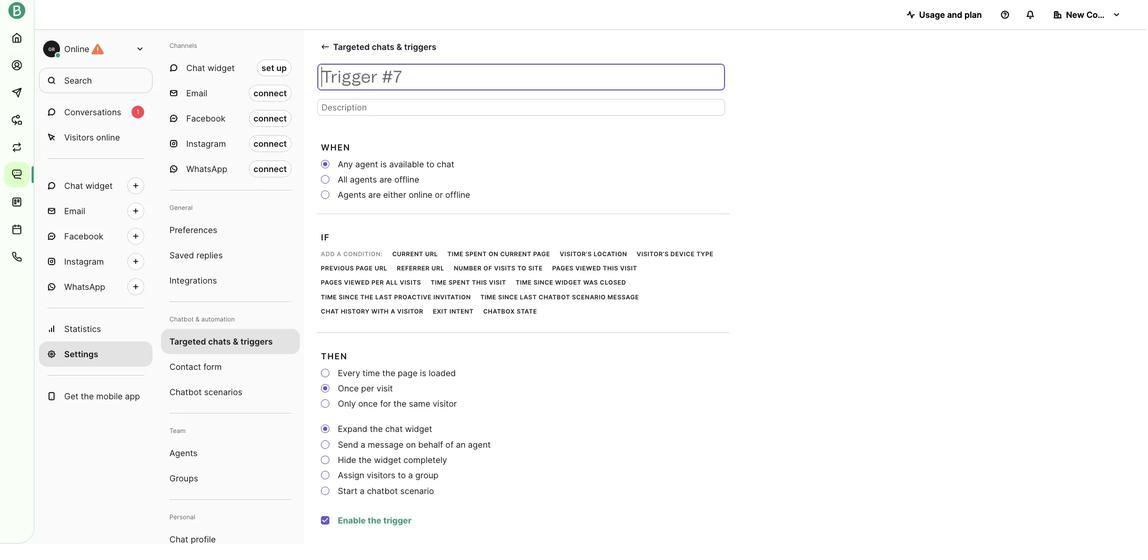 Task type: describe. For each thing, give the bounding box(es) containing it.
conversations
[[64, 107, 121, 117]]

agents are either online or offline
[[338, 190, 470, 200]]

chatbox state
[[483, 308, 537, 315]]

completely
[[404, 455, 447, 465]]

1 vertical spatial on
[[406, 439, 416, 450]]

pages viewed this visit button
[[549, 262, 641, 275]]

0 horizontal spatial chat widget
[[64, 181, 113, 191]]

time for time since the last proactive invitation
[[321, 293, 337, 301]]

online
[[64, 44, 89, 54]]

usage
[[919, 9, 945, 20]]

current
[[392, 250, 423, 258]]

0 horizontal spatial of
[[446, 439, 454, 450]]

1 vertical spatial per
[[361, 383, 374, 394]]

0 horizontal spatial scenario
[[400, 486, 434, 496]]

referrer url
[[397, 265, 444, 272]]

integrations
[[169, 275, 217, 286]]

1 horizontal spatial whatsapp
[[186, 164, 227, 174]]

send a message on behalf of an agent
[[338, 439, 491, 450]]

2 last from the left
[[520, 293, 537, 301]]

0 vertical spatial email
[[186, 88, 207, 98]]

0 horizontal spatial message
[[368, 439, 404, 450]]

expand the chat widget
[[338, 424, 432, 434]]

1
[[136, 108, 139, 116]]

enable the trigger
[[338, 515, 412, 526]]

email link
[[39, 198, 153, 224]]

same
[[409, 399, 430, 409]]

every time the page is loaded
[[338, 368, 456, 378]]

0 vertical spatial visits
[[494, 265, 516, 272]]

previous page url button
[[317, 262, 391, 275]]

time since the last proactive invitation
[[321, 293, 471, 301]]

1 vertical spatial chat
[[385, 424, 403, 434]]

widget inside button
[[555, 279, 582, 286]]

1 vertical spatial are
[[368, 190, 381, 200]]

new company button
[[1045, 4, 1130, 25]]

settings
[[64, 349, 98, 359]]

all
[[338, 174, 348, 185]]

url for current url
[[425, 250, 438, 258]]

loaded
[[429, 368, 456, 378]]

visitors online link
[[39, 125, 153, 150]]

a right send
[[361, 439, 365, 450]]

0 vertical spatial to
[[426, 159, 434, 169]]

chatbot scenarios
[[169, 387, 242, 397]]

previous page url
[[321, 265, 387, 272]]

all agents are offline
[[338, 174, 419, 185]]

the right expand
[[370, 424, 383, 434]]

proactive
[[394, 293, 432, 301]]

get the mobile app link
[[39, 384, 153, 409]]

agents
[[350, 174, 377, 185]]

previous
[[321, 265, 354, 272]]

per inside button
[[372, 279, 384, 286]]

page inside button
[[356, 265, 373, 272]]

site
[[528, 265, 543, 272]]

scenario inside button
[[572, 293, 606, 301]]

widget up send a message on behalf of an agent in the bottom of the page
[[405, 424, 432, 434]]

groups
[[169, 473, 198, 484]]

1 last from the left
[[375, 293, 392, 301]]

of inside button
[[484, 265, 492, 272]]

device
[[671, 250, 695, 258]]

0 vertical spatial triggers
[[404, 42, 436, 52]]

time spent on current page button
[[444, 248, 554, 261]]

get the mobile app
[[64, 391, 140, 402]]

trigger
[[383, 515, 412, 526]]

pages viewed per all visits button
[[317, 277, 425, 289]]

1 vertical spatial chatbot
[[367, 486, 398, 496]]

the right get
[[81, 391, 94, 402]]

settings link
[[39, 342, 153, 367]]

search
[[64, 75, 92, 86]]

instagram link
[[39, 249, 153, 274]]

contact
[[169, 362, 201, 372]]

history
[[341, 308, 370, 315]]

connect for facebook
[[254, 113, 287, 124]]

pages for pages viewed this visit
[[552, 265, 574, 272]]

time since the last proactive invitation button
[[317, 291, 475, 304]]

0 vertical spatial targeted chats & triggers link
[[316, 38, 442, 55]]

visitor's device type
[[637, 250, 714, 258]]

1 horizontal spatial is
[[420, 368, 426, 378]]

personal
[[169, 513, 195, 521]]

saved replies link
[[161, 243, 300, 268]]

time since last chatbot scenario message
[[480, 293, 639, 301]]

widget left 'set'
[[208, 63, 235, 73]]

hide
[[338, 455, 356, 465]]

0 vertical spatial is
[[381, 159, 387, 169]]

0 vertical spatial facebook
[[186, 113, 225, 124]]

contact form link
[[161, 354, 300, 379]]

get
[[64, 391, 78, 402]]

once per visit
[[338, 383, 393, 394]]

widget up the 'email' link
[[85, 181, 113, 191]]

0 vertical spatial offline
[[394, 174, 419, 185]]

current
[[500, 250, 532, 258]]

for
[[380, 399, 391, 409]]

time since widget was closed
[[516, 279, 626, 286]]

chatbot & automation
[[169, 315, 235, 323]]

connect for instagram
[[254, 138, 287, 149]]

0 horizontal spatial targeted
[[169, 336, 206, 347]]

agents for agents are either online or offline
[[338, 190, 366, 200]]

1 vertical spatial triggers
[[241, 336, 273, 347]]

referrer
[[397, 265, 430, 272]]

to inside button
[[517, 265, 527, 272]]

and
[[947, 9, 963, 20]]

number
[[454, 265, 482, 272]]

expand
[[338, 424, 368, 434]]

available
[[389, 159, 424, 169]]

time for time since last chatbot scenario message
[[480, 293, 497, 301]]

whatsapp link
[[39, 274, 153, 299]]

visit for pages viewed this visit
[[620, 265, 637, 272]]

1 horizontal spatial visitor
[[433, 399, 457, 409]]

new company
[[1066, 9, 1126, 20]]

or
[[435, 190, 443, 200]]

statistics
[[64, 324, 101, 334]]

then
[[321, 351, 348, 362]]

1 vertical spatial whatsapp
[[64, 282, 105, 292]]

company
[[1087, 9, 1126, 20]]

0 horizontal spatial online
[[96, 132, 120, 143]]

0 horizontal spatial chat
[[64, 181, 83, 191]]

intent
[[450, 308, 474, 315]]

preferences link
[[161, 217, 300, 243]]

pages viewed per all visits
[[321, 279, 421, 286]]

exit
[[433, 308, 448, 315]]

0 horizontal spatial to
[[398, 470, 406, 481]]

referrer url button
[[393, 262, 448, 275]]

0 vertical spatial instagram
[[186, 138, 226, 149]]

1 vertical spatial offline
[[445, 190, 470, 200]]

time spent on current page
[[448, 250, 550, 258]]

visitors
[[367, 470, 396, 481]]



Task type: locate. For each thing, give the bounding box(es) containing it.
group
[[415, 470, 439, 481]]

0 vertical spatial &
[[397, 42, 402, 52]]

since up history
[[339, 293, 359, 301]]

time down the previous on the left of page
[[321, 293, 337, 301]]

1 connect from the top
[[254, 88, 287, 98]]

1 vertical spatial page
[[356, 265, 373, 272]]

0 vertical spatial chat
[[186, 63, 205, 73]]

1 vertical spatial agents
[[169, 448, 198, 458]]

0 vertical spatial chatbot
[[539, 293, 570, 301]]

1 vertical spatial is
[[420, 368, 426, 378]]

start a chatbot scenario
[[338, 486, 434, 496]]

a inside button
[[391, 308, 395, 315]]

this for viewed
[[603, 265, 618, 272]]

last up with
[[375, 293, 392, 301]]

visit inside button
[[620, 265, 637, 272]]

visit up the for
[[377, 383, 393, 394]]

2 horizontal spatial to
[[517, 265, 527, 272]]

either
[[383, 190, 406, 200]]

set up
[[262, 63, 287, 73]]

0 vertical spatial scenario
[[572, 293, 606, 301]]

on left behalf
[[406, 439, 416, 450]]

1 horizontal spatial agents
[[338, 190, 366, 200]]

chat inside button
[[321, 308, 339, 315]]

0 horizontal spatial viewed
[[344, 279, 370, 286]]

visit down number of visits to site button
[[489, 279, 506, 286]]

visitors
[[64, 132, 94, 143]]

2 chatbot from the top
[[169, 387, 202, 397]]

0 vertical spatial page
[[533, 250, 550, 258]]

an
[[456, 439, 466, 450]]

visitor's
[[560, 250, 592, 258], [637, 250, 669, 258]]

1 horizontal spatial of
[[484, 265, 492, 272]]

0 vertical spatial this
[[603, 265, 618, 272]]

number of visits to site
[[454, 265, 543, 272]]

number of visits to site button
[[450, 262, 546, 275]]

current url button
[[389, 248, 442, 261]]

pages inside pages viewed this visit button
[[552, 265, 574, 272]]

spent for this
[[449, 279, 470, 286]]

1 horizontal spatial since
[[498, 293, 518, 301]]

2 visitor's from the left
[[637, 250, 669, 258]]

0 vertical spatial visitor
[[397, 308, 424, 315]]

chat widget down 'channels'
[[186, 63, 235, 73]]

type
[[697, 250, 714, 258]]

facebook link
[[39, 224, 153, 249]]

chat down only once for the same visitor
[[385, 424, 403, 434]]

viewed for per
[[344, 279, 370, 286]]

0 horizontal spatial agent
[[355, 159, 378, 169]]

pages for pages viewed per all visits
[[321, 279, 342, 286]]

2 vertical spatial &
[[233, 336, 238, 347]]

of
[[484, 265, 492, 272], [446, 439, 454, 450]]

1 vertical spatial chat
[[64, 181, 83, 191]]

chat left history
[[321, 308, 339, 315]]

Trigger #7 text field
[[317, 64, 725, 90]]

0 vertical spatial on
[[489, 250, 499, 258]]

agents down the all
[[338, 190, 366, 200]]

time up chatbox
[[480, 293, 497, 301]]

viewed down previous page url button
[[344, 279, 370, 286]]

1 vertical spatial to
[[517, 265, 527, 272]]

time up number
[[448, 250, 464, 258]]

2 vertical spatial page
[[398, 368, 418, 378]]

chat widget link
[[39, 173, 153, 198]]

0 vertical spatial of
[[484, 265, 492, 272]]

the down pages viewed per all visits button
[[360, 293, 374, 301]]

since for widget
[[534, 279, 554, 286]]

time
[[363, 368, 380, 378]]

offline right or
[[445, 190, 470, 200]]

visits down time spent on current page button
[[494, 265, 516, 272]]

0 horizontal spatial targeted chats & triggers link
[[161, 329, 300, 354]]

1 horizontal spatial message
[[608, 293, 639, 301]]

whatsapp down instagram link
[[64, 282, 105, 292]]

was
[[583, 279, 598, 286]]

4 connect from the top
[[254, 164, 287, 174]]

connect for email
[[254, 88, 287, 98]]

the inside button
[[360, 293, 374, 301]]

1 chatbot from the top
[[169, 315, 194, 323]]

chatbot
[[169, 315, 194, 323], [169, 387, 202, 397]]

mobile
[[96, 391, 123, 402]]

since for last
[[498, 293, 518, 301]]

chat history with a visitor
[[321, 308, 424, 315]]

viewed inside pages viewed this visit button
[[576, 265, 601, 272]]

email inside the 'email' link
[[64, 206, 85, 216]]

time since last chatbot scenario message button
[[477, 291, 643, 304]]

any
[[338, 159, 353, 169]]

usage and plan button
[[898, 4, 991, 25]]

chat up the 'email' link
[[64, 181, 83, 191]]

1 horizontal spatial facebook
[[186, 113, 225, 124]]

saved
[[169, 250, 194, 261]]

0 vertical spatial are
[[379, 174, 392, 185]]

a right start
[[360, 486, 365, 496]]

agent up "agents"
[[355, 159, 378, 169]]

1 horizontal spatial chats
[[372, 42, 395, 52]]

1 vertical spatial viewed
[[344, 279, 370, 286]]

1 horizontal spatial agent
[[468, 439, 491, 450]]

this inside button
[[603, 265, 618, 272]]

url inside button
[[375, 265, 387, 272]]

1 horizontal spatial visit
[[489, 279, 506, 286]]

once
[[338, 383, 359, 394]]

chatbot down contact
[[169, 387, 202, 397]]

1 horizontal spatial online
[[409, 190, 433, 200]]

is left 'loaded'
[[420, 368, 426, 378]]

1 vertical spatial agent
[[468, 439, 491, 450]]

spent up number
[[465, 250, 487, 258]]

since up chatbox state
[[498, 293, 518, 301]]

pages viewed this visit
[[552, 265, 637, 272]]

1 vertical spatial instagram
[[64, 256, 104, 267]]

visits up proactive
[[400, 279, 421, 286]]

0 horizontal spatial chats
[[208, 336, 231, 347]]

viewed inside pages viewed per all visits button
[[344, 279, 370, 286]]

facebook inside facebook link
[[64, 231, 103, 242]]

page
[[533, 250, 550, 258], [356, 265, 373, 272], [398, 368, 418, 378]]

per up once
[[361, 383, 374, 394]]

the right the for
[[394, 399, 407, 409]]

targeted
[[333, 42, 370, 52], [169, 336, 206, 347]]

1 horizontal spatial chat
[[437, 159, 454, 169]]

widget up time since last chatbot scenario message
[[555, 279, 582, 286]]

0 vertical spatial agent
[[355, 159, 378, 169]]

the right "hide"
[[359, 455, 372, 465]]

when
[[321, 142, 351, 153]]

email down the chat widget link
[[64, 206, 85, 216]]

1 vertical spatial email
[[64, 206, 85, 216]]

message down closed
[[608, 293, 639, 301]]

are up either
[[379, 174, 392, 185]]

message down the expand the chat widget
[[368, 439, 404, 450]]

0 horizontal spatial facebook
[[64, 231, 103, 242]]

start
[[338, 486, 358, 496]]

1 vertical spatial visits
[[400, 279, 421, 286]]

to down hide the widget completely
[[398, 470, 406, 481]]

url for referrer url
[[432, 265, 444, 272]]

chat widget
[[186, 63, 235, 73], [64, 181, 113, 191]]

1 vertical spatial targeted chats & triggers
[[169, 336, 273, 347]]

chatbot down visitors in the left bottom of the page
[[367, 486, 398, 496]]

to right available
[[426, 159, 434, 169]]

time for time spent on current page
[[448, 250, 464, 258]]

once
[[358, 399, 378, 409]]

visitor's left device
[[637, 250, 669, 258]]

visitor's location
[[560, 250, 627, 258]]

1 vertical spatial this
[[472, 279, 487, 286]]

whatsapp up general
[[186, 164, 227, 174]]

2 horizontal spatial since
[[534, 279, 554, 286]]

email down 'channels'
[[186, 88, 207, 98]]

time inside time spent this visit button
[[431, 279, 447, 286]]

time inside time since widget was closed button
[[516, 279, 532, 286]]

0 vertical spatial message
[[608, 293, 639, 301]]

since
[[534, 279, 554, 286], [339, 293, 359, 301], [498, 293, 518, 301]]

1 horizontal spatial scenario
[[572, 293, 606, 301]]

0 horizontal spatial visits
[[400, 279, 421, 286]]

scenario down the "group"
[[400, 486, 434, 496]]

pages inside pages viewed per all visits button
[[321, 279, 342, 286]]

time down site
[[516, 279, 532, 286]]

all
[[386, 279, 398, 286]]

1 horizontal spatial offline
[[445, 190, 470, 200]]

chat widget up the 'email' link
[[64, 181, 113, 191]]

url up pages viewed per all visits
[[375, 265, 387, 272]]

to
[[426, 159, 434, 169], [517, 265, 527, 272], [398, 470, 406, 481]]

1 horizontal spatial instagram
[[186, 138, 226, 149]]

1 horizontal spatial chat widget
[[186, 63, 235, 73]]

send
[[338, 439, 358, 450]]

chatbot inside button
[[539, 293, 570, 301]]

visitor's up pages viewed this visit
[[560, 250, 592, 258]]

to left site
[[517, 265, 527, 272]]

time inside time since the last proactive invitation button
[[321, 293, 337, 301]]

triggers
[[404, 42, 436, 52], [241, 336, 273, 347]]

preferences
[[169, 225, 217, 235]]

spent
[[465, 250, 487, 258], [449, 279, 470, 286]]

chatbox
[[483, 308, 515, 315]]

state
[[517, 308, 537, 315]]

visitor's device type button
[[633, 248, 717, 261]]

time inside time since last chatbot scenario message button
[[480, 293, 497, 301]]

visit inside button
[[489, 279, 506, 286]]

spent inside button
[[449, 279, 470, 286]]

a right with
[[391, 308, 395, 315]]

visit up closed
[[620, 265, 637, 272]]

scenario down the was
[[572, 293, 606, 301]]

widget
[[208, 63, 235, 73], [85, 181, 113, 191], [555, 279, 582, 286], [405, 424, 432, 434], [374, 455, 401, 465]]

connect for whatsapp
[[254, 164, 287, 174]]

1 horizontal spatial visits
[[494, 265, 516, 272]]

agent right an
[[468, 439, 491, 450]]

visit for time spent this visit
[[489, 279, 506, 286]]

page up site
[[533, 250, 550, 258]]

on up number of visits to site
[[489, 250, 499, 258]]

since down site
[[534, 279, 554, 286]]

agent
[[355, 159, 378, 169], [468, 439, 491, 450]]

1 horizontal spatial chatbot
[[539, 293, 570, 301]]

are
[[379, 174, 392, 185], [368, 190, 381, 200]]

hide the widget completely
[[338, 455, 447, 465]]

agents link
[[161, 441, 300, 466]]

0 horizontal spatial offline
[[394, 174, 419, 185]]

0 horizontal spatial chat
[[385, 424, 403, 434]]

1 vertical spatial visitor
[[433, 399, 457, 409]]

1 horizontal spatial pages
[[552, 265, 574, 272]]

visitor's for visitor's device type
[[637, 250, 669, 258]]

behalf
[[418, 439, 443, 450]]

agents for agents
[[169, 448, 198, 458]]

chat
[[186, 63, 205, 73], [64, 181, 83, 191], [321, 308, 339, 315]]

only once for the same visitor
[[338, 399, 457, 409]]

message
[[608, 293, 639, 301], [368, 439, 404, 450]]

2 horizontal spatial chat
[[321, 308, 339, 315]]

search link
[[39, 68, 153, 93]]

viewed
[[576, 265, 601, 272], [344, 279, 370, 286]]

assign visitors to a group
[[338, 470, 439, 481]]

spent up the 'invitation'
[[449, 279, 470, 286]]

page up pages viewed per all visits
[[356, 265, 373, 272]]

this down number
[[472, 279, 487, 286]]

a
[[391, 308, 395, 315], [361, 439, 365, 450], [408, 470, 413, 481], [360, 486, 365, 496]]

viewed up the was
[[576, 265, 601, 272]]

page up only once for the same visitor
[[398, 368, 418, 378]]

0 vertical spatial viewed
[[576, 265, 601, 272]]

1 horizontal spatial page
[[398, 368, 418, 378]]

up
[[276, 63, 287, 73]]

agents down team
[[169, 448, 198, 458]]

is up 'all agents are offline'
[[381, 159, 387, 169]]

chats
[[372, 42, 395, 52], [208, 336, 231, 347]]

team
[[169, 427, 186, 435]]

chatbot inside chatbot scenarios link
[[169, 387, 202, 397]]

of down time spent on current page button
[[484, 265, 492, 272]]

chatbot left automation
[[169, 315, 194, 323]]

0 horizontal spatial visit
[[377, 383, 393, 394]]

1 horizontal spatial on
[[489, 250, 499, 258]]

this for spent
[[472, 279, 487, 286]]

1 horizontal spatial targeted
[[333, 42, 370, 52]]

1 vertical spatial targeted chats & triggers link
[[161, 329, 300, 354]]

0 vertical spatial per
[[372, 279, 384, 286]]

time up the 'invitation'
[[431, 279, 447, 286]]

on inside button
[[489, 250, 499, 258]]

online left or
[[409, 190, 433, 200]]

1 vertical spatial of
[[446, 439, 454, 450]]

url up referrer url
[[425, 250, 438, 258]]

pages up time since widget was closed
[[552, 265, 574, 272]]

this down location
[[603, 265, 618, 272]]

app
[[125, 391, 140, 402]]

general
[[169, 204, 193, 212]]

message inside button
[[608, 293, 639, 301]]

spent inside button
[[465, 250, 487, 258]]

0 vertical spatial whatsapp
[[186, 164, 227, 174]]

statistics link
[[39, 316, 153, 342]]

visitor down proactive
[[397, 308, 424, 315]]

are down 'all agents are offline'
[[368, 190, 381, 200]]

1 horizontal spatial visitor's
[[637, 250, 669, 258]]

the right 'enable' on the bottom of the page
[[368, 515, 381, 526]]

groups link
[[161, 466, 300, 491]]

new
[[1066, 9, 1085, 20]]

scenarios
[[204, 387, 242, 397]]

3 connect from the top
[[254, 138, 287, 149]]

since for the
[[339, 293, 359, 301]]

0 vertical spatial agents
[[338, 190, 366, 200]]

contact form
[[169, 362, 222, 372]]

chatbot for chatbot scenarios
[[169, 387, 202, 397]]

visitors online
[[64, 132, 120, 143]]

0 vertical spatial chatbot
[[169, 315, 194, 323]]

0 vertical spatial targeted chats & triggers
[[333, 42, 436, 52]]

visitor's location button
[[556, 248, 631, 261]]

offline down available
[[394, 174, 419, 185]]

1 visitor's from the left
[[560, 250, 592, 258]]

0 vertical spatial targeted
[[333, 42, 370, 52]]

last up state on the left of the page
[[520, 293, 537, 301]]

time for time spent this visit
[[431, 279, 447, 286]]

0 vertical spatial chats
[[372, 42, 395, 52]]

1 vertical spatial chats
[[208, 336, 231, 347]]

chatbot down time since widget was closed button
[[539, 293, 570, 301]]

2 vertical spatial to
[[398, 470, 406, 481]]

targeted chats & triggers link
[[316, 38, 442, 55], [161, 329, 300, 354]]

time
[[448, 250, 464, 258], [431, 279, 447, 286], [516, 279, 532, 286], [321, 293, 337, 301], [480, 293, 497, 301]]

any agent is available to chat
[[338, 159, 454, 169]]

1 vertical spatial facebook
[[64, 231, 103, 242]]

pages down the previous on the left of page
[[321, 279, 342, 286]]

exit intent
[[433, 308, 474, 315]]

viewed for this
[[576, 265, 601, 272]]

1 horizontal spatial targeted chats & triggers
[[333, 42, 436, 52]]

online right the visitors
[[96, 132, 120, 143]]

instagram
[[186, 138, 226, 149], [64, 256, 104, 267]]

location
[[594, 250, 627, 258]]

0 horizontal spatial &
[[195, 315, 200, 323]]

0 vertical spatial pages
[[552, 265, 574, 272]]

time for time since widget was closed
[[516, 279, 532, 286]]

2 connect from the top
[[254, 113, 287, 124]]

visitor inside button
[[397, 308, 424, 315]]

widget up assign visitors to a group on the left bottom
[[374, 455, 401, 465]]

1 vertical spatial message
[[368, 439, 404, 450]]

this inside button
[[472, 279, 487, 286]]

visitor
[[397, 308, 424, 315], [433, 399, 457, 409]]

0 horizontal spatial this
[[472, 279, 487, 286]]

1 vertical spatial online
[[409, 190, 433, 200]]

chat up or
[[437, 159, 454, 169]]

page inside button
[[533, 250, 550, 258]]

1 vertical spatial chatbot
[[169, 387, 202, 397]]

1 vertical spatial visit
[[489, 279, 506, 286]]

only
[[338, 399, 356, 409]]

per left "all"
[[372, 279, 384, 286]]

Description text field
[[317, 99, 725, 116]]

spent for on
[[465, 250, 487, 258]]

visitor right the same
[[433, 399, 457, 409]]

time spent this visit
[[431, 279, 506, 286]]

of left an
[[446, 439, 454, 450]]

0 vertical spatial chat widget
[[186, 63, 235, 73]]

visit
[[620, 265, 637, 272], [489, 279, 506, 286], [377, 383, 393, 394]]

1 horizontal spatial last
[[520, 293, 537, 301]]

chat down 'channels'
[[186, 63, 205, 73]]

a left the "group"
[[408, 470, 413, 481]]

visitor's for visitor's location
[[560, 250, 592, 258]]

time inside time spent on current page button
[[448, 250, 464, 258]]

0 vertical spatial online
[[96, 132, 120, 143]]

0 horizontal spatial page
[[356, 265, 373, 272]]

url right referrer
[[432, 265, 444, 272]]

0 horizontal spatial targeted chats & triggers
[[169, 336, 273, 347]]

the right time
[[382, 368, 395, 378]]

1 vertical spatial scenario
[[400, 486, 434, 496]]

chatbot for chatbot & automation
[[169, 315, 194, 323]]

facebook
[[186, 113, 225, 124], [64, 231, 103, 242]]



Task type: vqa. For each thing, say whether or not it's contained in the screenshot.


